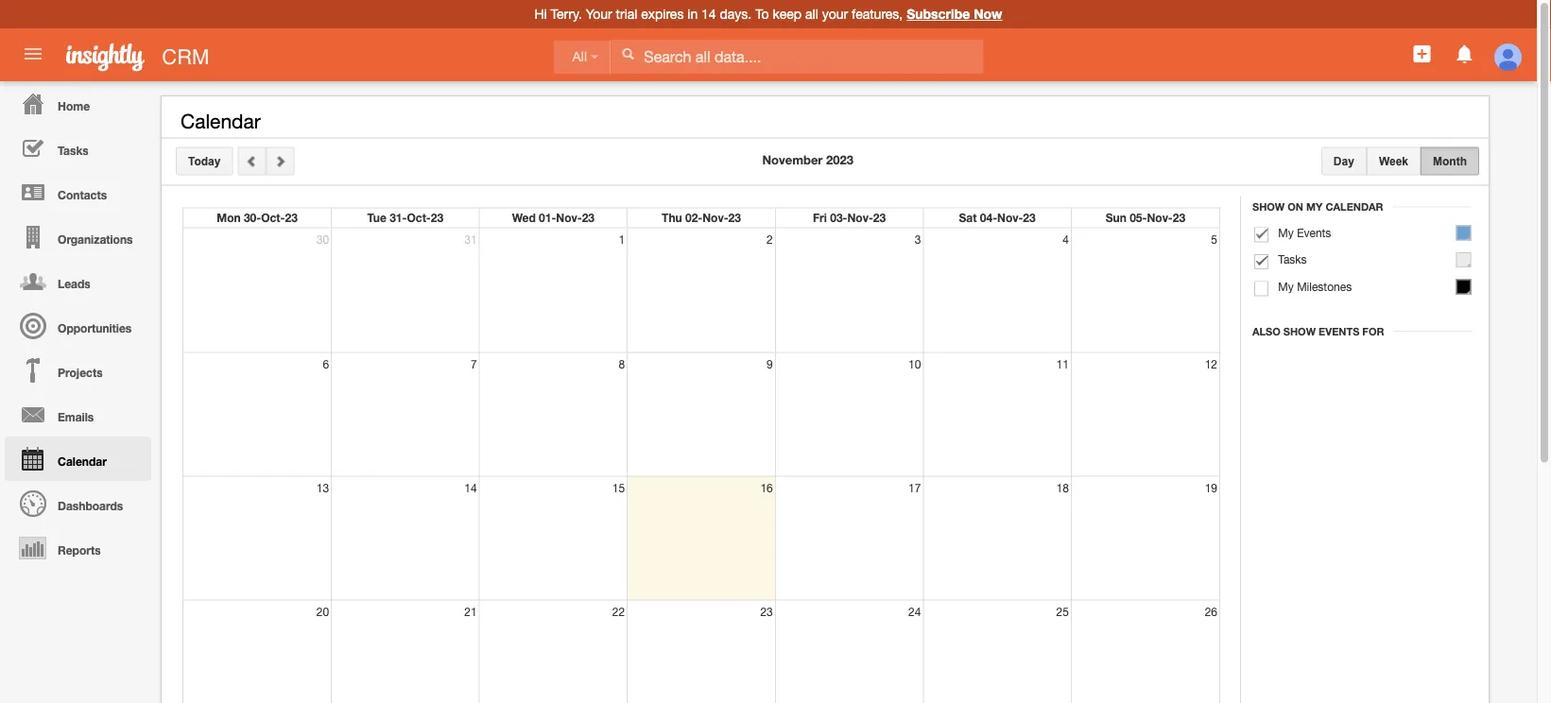 Task type: describe. For each thing, give the bounding box(es) containing it.
24
[[909, 606, 921, 619]]

20
[[317, 606, 329, 619]]

04-
[[980, 211, 998, 225]]

oct- for 30-
[[261, 211, 285, 225]]

Tasks checkbox
[[1255, 254, 1269, 269]]

home link
[[5, 81, 151, 126]]

23 for mon 30-oct-23
[[285, 211, 298, 225]]

nov- for 02-
[[703, 211, 729, 225]]

16
[[761, 482, 773, 495]]

mon 30-oct-23
[[217, 211, 298, 225]]

1 vertical spatial show
[[1284, 325, 1316, 338]]

also
[[1253, 325, 1281, 338]]

0 vertical spatial my
[[1307, 201, 1323, 213]]

today
[[188, 155, 221, 167]]

My Milestones checkbox
[[1255, 281, 1269, 296]]

My Events checkbox
[[1255, 227, 1269, 243]]

thu 02-nov-23
[[662, 211, 741, 225]]

23 for wed 01-nov-23
[[582, 211, 595, 225]]

19
[[1205, 482, 1218, 495]]

all
[[573, 50, 587, 64]]

my events
[[1279, 226, 1332, 239]]

calendar link
[[5, 437, 151, 481]]

expires
[[641, 6, 684, 22]]

13
[[317, 482, 329, 495]]

navigation containing home
[[0, 81, 151, 570]]

november
[[763, 153, 823, 167]]

projects
[[58, 366, 103, 379]]

for
[[1363, 325, 1385, 338]]

dashboards
[[58, 499, 123, 513]]

31
[[465, 233, 477, 246]]

hi
[[535, 6, 547, 22]]

thu
[[662, 211, 682, 225]]

05-
[[1130, 211, 1147, 225]]

1 horizontal spatial 14
[[702, 6, 716, 22]]

today button
[[176, 147, 233, 175]]

0 vertical spatial tasks
[[58, 144, 89, 157]]

leads
[[58, 277, 91, 290]]

2023
[[826, 153, 854, 167]]

organizations link
[[5, 215, 151, 259]]

oct- for 31-
[[407, 211, 431, 225]]

fri 03-nov-23
[[813, 211, 886, 225]]

my for my events
[[1279, 226, 1294, 239]]

18
[[1057, 482, 1069, 495]]

4
[[1063, 233, 1069, 246]]

emails link
[[5, 392, 151, 437]]

21
[[465, 606, 477, 619]]

in
[[688, 6, 698, 22]]

hi terry. your trial expires in 14 days. to keep all your features, subscribe now
[[535, 6, 1003, 22]]

emails
[[58, 410, 94, 424]]

tue 31-oct-23
[[367, 211, 444, 225]]

reports
[[58, 544, 101, 557]]

your
[[822, 6, 848, 22]]

nov- for 04-
[[998, 211, 1023, 225]]

show on my calendar
[[1253, 201, 1384, 213]]

Search all data.... text field
[[611, 40, 984, 74]]

6
[[323, 358, 329, 371]]

10
[[909, 358, 921, 371]]

11
[[1057, 358, 1069, 371]]

next image
[[274, 155, 287, 168]]

wed 01-nov-23
[[512, 211, 595, 225]]

also show events for
[[1253, 325, 1385, 338]]

7
[[471, 358, 477, 371]]

opportunities link
[[5, 304, 151, 348]]

opportunities
[[58, 322, 132, 335]]

your
[[586, 6, 612, 22]]

contacts
[[58, 188, 107, 201]]

subscribe
[[907, 6, 970, 22]]

tue
[[367, 211, 387, 225]]

keep
[[773, 6, 802, 22]]

0 vertical spatial show
[[1253, 201, 1285, 213]]

on
[[1288, 201, 1304, 213]]

projects link
[[5, 348, 151, 392]]

nov- for 03-
[[848, 211, 874, 225]]

26
[[1205, 606, 1218, 619]]

0 vertical spatial events
[[1297, 226, 1332, 239]]



Task type: vqa. For each thing, say whether or not it's contained in the screenshot.


Task type: locate. For each thing, give the bounding box(es) containing it.
0 horizontal spatial calendar
[[58, 455, 107, 468]]

events left for
[[1319, 325, 1360, 338]]

2 oct- from the left
[[407, 211, 431, 225]]

2 nov- from the left
[[703, 211, 729, 225]]

1
[[619, 233, 625, 246]]

previous image
[[245, 155, 259, 168]]

nov- right thu
[[703, 211, 729, 225]]

25
[[1057, 606, 1069, 619]]

notifications image
[[1454, 43, 1477, 65]]

now
[[974, 6, 1003, 22]]

1 horizontal spatial calendar
[[181, 110, 261, 133]]

trial
[[616, 6, 638, 22]]

1 oct- from the left
[[261, 211, 285, 225]]

calendar down "day" button
[[1326, 201, 1384, 213]]

31-
[[390, 211, 407, 225]]

tasks down the "my events" at the right top of the page
[[1279, 253, 1307, 266]]

2 horizontal spatial calendar
[[1326, 201, 1384, 213]]

terry.
[[551, 6, 582, 22]]

all link
[[554, 40, 611, 74]]

30-
[[244, 211, 261, 225]]

week button
[[1367, 147, 1421, 175]]

nov- right sun
[[1147, 211, 1173, 225]]

calendar up "dashboards" link
[[58, 455, 107, 468]]

sat 04-nov-23
[[959, 211, 1036, 225]]

nov- right wed
[[556, 211, 582, 225]]

nov- right sat
[[998, 211, 1023, 225]]

sun
[[1106, 211, 1127, 225]]

5
[[1212, 233, 1218, 246]]

9
[[767, 358, 773, 371]]

organizations
[[58, 233, 133, 246]]

reports link
[[5, 526, 151, 570]]

show right also
[[1284, 325, 1316, 338]]

3 nov- from the left
[[848, 211, 874, 225]]

2 vertical spatial calendar
[[58, 455, 107, 468]]

home
[[58, 99, 90, 113]]

navigation
[[0, 81, 151, 570]]

show left on
[[1253, 201, 1285, 213]]

23 for fri 03-nov-23
[[874, 211, 886, 225]]

month button
[[1421, 147, 1480, 175]]

milestones
[[1297, 280, 1352, 293]]

3
[[915, 233, 921, 246]]

1 vertical spatial calendar
[[1326, 201, 1384, 213]]

8
[[619, 358, 625, 371]]

november 2023
[[763, 153, 854, 167]]

22
[[613, 606, 625, 619]]

white image
[[622, 47, 635, 61]]

14
[[702, 6, 716, 22], [465, 482, 477, 495]]

2 vertical spatial my
[[1279, 280, 1294, 293]]

day
[[1334, 155, 1355, 167]]

1 vertical spatial my
[[1279, 226, 1294, 239]]

1 vertical spatial tasks
[[1279, 253, 1307, 266]]

sat
[[959, 211, 977, 225]]

crm
[[162, 44, 209, 69]]

fri
[[813, 211, 827, 225]]

23 for sat 04-nov-23
[[1023, 211, 1036, 225]]

02-
[[686, 211, 703, 225]]

my right my events option
[[1279, 226, 1294, 239]]

2
[[767, 233, 773, 246]]

23 for sun 05-nov-23
[[1173, 211, 1186, 225]]

show
[[1253, 201, 1285, 213], [1284, 325, 1316, 338]]

23
[[285, 211, 298, 225], [431, 211, 444, 225], [582, 211, 595, 225], [729, 211, 741, 225], [874, 211, 886, 225], [1023, 211, 1036, 225], [1173, 211, 1186, 225], [761, 606, 773, 619]]

0 horizontal spatial tasks
[[58, 144, 89, 157]]

0 horizontal spatial 14
[[465, 482, 477, 495]]

mon
[[217, 211, 241, 225]]

month
[[1434, 155, 1468, 167]]

events down show on my calendar
[[1297, 226, 1332, 239]]

my milestones
[[1279, 280, 1352, 293]]

tasks
[[58, 144, 89, 157], [1279, 253, 1307, 266]]

all
[[806, 6, 819, 22]]

0 horizontal spatial oct-
[[261, 211, 285, 225]]

0 vertical spatial 14
[[702, 6, 716, 22]]

0 vertical spatial calendar
[[181, 110, 261, 133]]

15
[[613, 482, 625, 495]]

my right on
[[1307, 201, 1323, 213]]

to
[[756, 6, 769, 22]]

dashboards link
[[5, 481, 151, 526]]

nov- for 05-
[[1147, 211, 1173, 225]]

features,
[[852, 6, 903, 22]]

01-
[[539, 211, 556, 225]]

my right my milestones option
[[1279, 280, 1294, 293]]

1 horizontal spatial oct-
[[407, 211, 431, 225]]

17
[[909, 482, 921, 495]]

tasks up contacts 'link'
[[58, 144, 89, 157]]

tasks link
[[5, 126, 151, 170]]

4 nov- from the left
[[998, 211, 1023, 225]]

my for my milestones
[[1279, 280, 1294, 293]]

sun 05-nov-23
[[1106, 211, 1186, 225]]

oct- right tue
[[407, 211, 431, 225]]

calendar up today
[[181, 110, 261, 133]]

nov-
[[556, 211, 582, 225], [703, 211, 729, 225], [848, 211, 874, 225], [998, 211, 1023, 225], [1147, 211, 1173, 225]]

contacts link
[[5, 170, 151, 215]]

events
[[1297, 226, 1332, 239], [1319, 325, 1360, 338]]

nov- for 01-
[[556, 211, 582, 225]]

30
[[317, 233, 329, 246]]

days.
[[720, 6, 752, 22]]

oct-
[[261, 211, 285, 225], [407, 211, 431, 225]]

1 horizontal spatial tasks
[[1279, 253, 1307, 266]]

1 vertical spatial 14
[[465, 482, 477, 495]]

1 nov- from the left
[[556, 211, 582, 225]]

wed
[[512, 211, 536, 225]]

1 vertical spatial events
[[1319, 325, 1360, 338]]

nov- right 'fri'
[[848, 211, 874, 225]]

leads link
[[5, 259, 151, 304]]

subscribe now link
[[907, 6, 1003, 22]]

23 for thu 02-nov-23
[[729, 211, 741, 225]]

oct- right mon
[[261, 211, 285, 225]]

calendar
[[181, 110, 261, 133], [1326, 201, 1384, 213], [58, 455, 107, 468]]

5 nov- from the left
[[1147, 211, 1173, 225]]

23 for tue 31-oct-23
[[431, 211, 444, 225]]

day button
[[1322, 147, 1367, 175]]

03-
[[830, 211, 848, 225]]



